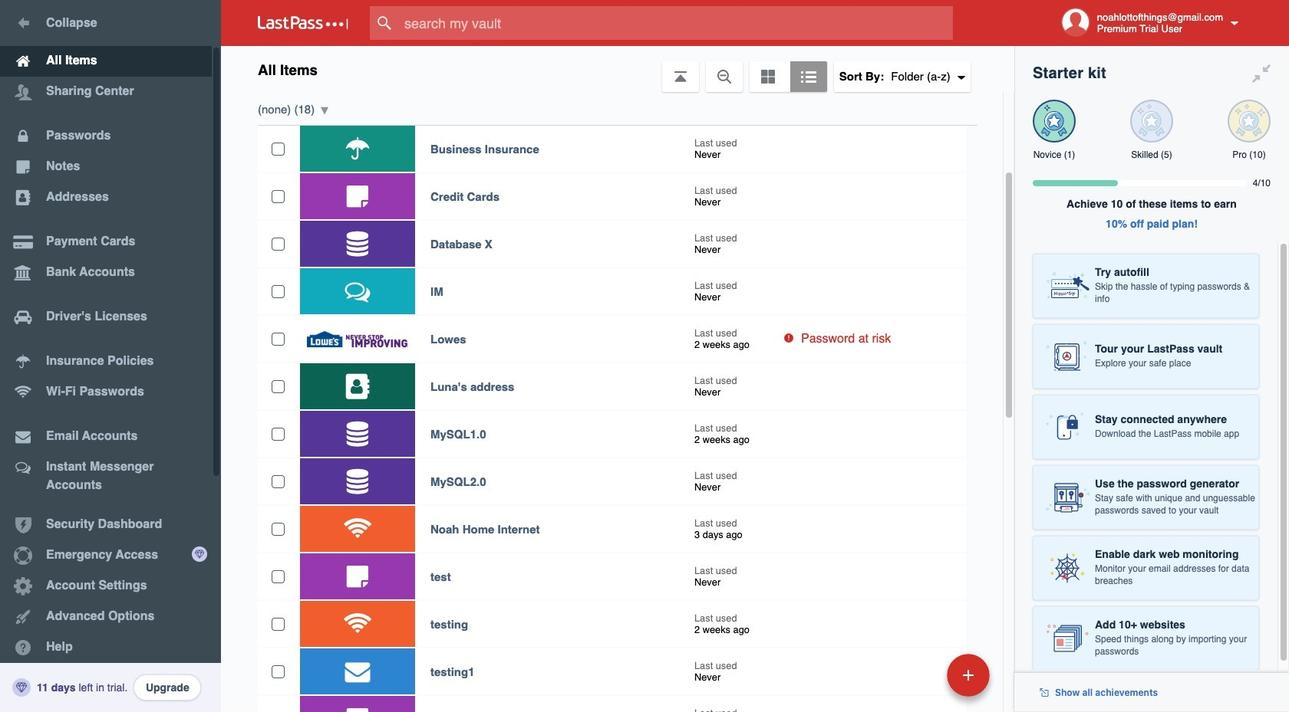 Task type: describe. For each thing, give the bounding box(es) containing it.
lastpass image
[[258, 16, 348, 30]]

main navigation navigation
[[0, 0, 221, 713]]

search my vault text field
[[370, 6, 983, 40]]

new item element
[[841, 654, 995, 698]]



Task type: vqa. For each thing, say whether or not it's contained in the screenshot.
New item navigation on the right
yes



Task type: locate. For each thing, give the bounding box(es) containing it.
Search search field
[[370, 6, 983, 40]]

new item navigation
[[841, 650, 999, 713]]

vault options navigation
[[221, 46, 1014, 92]]



